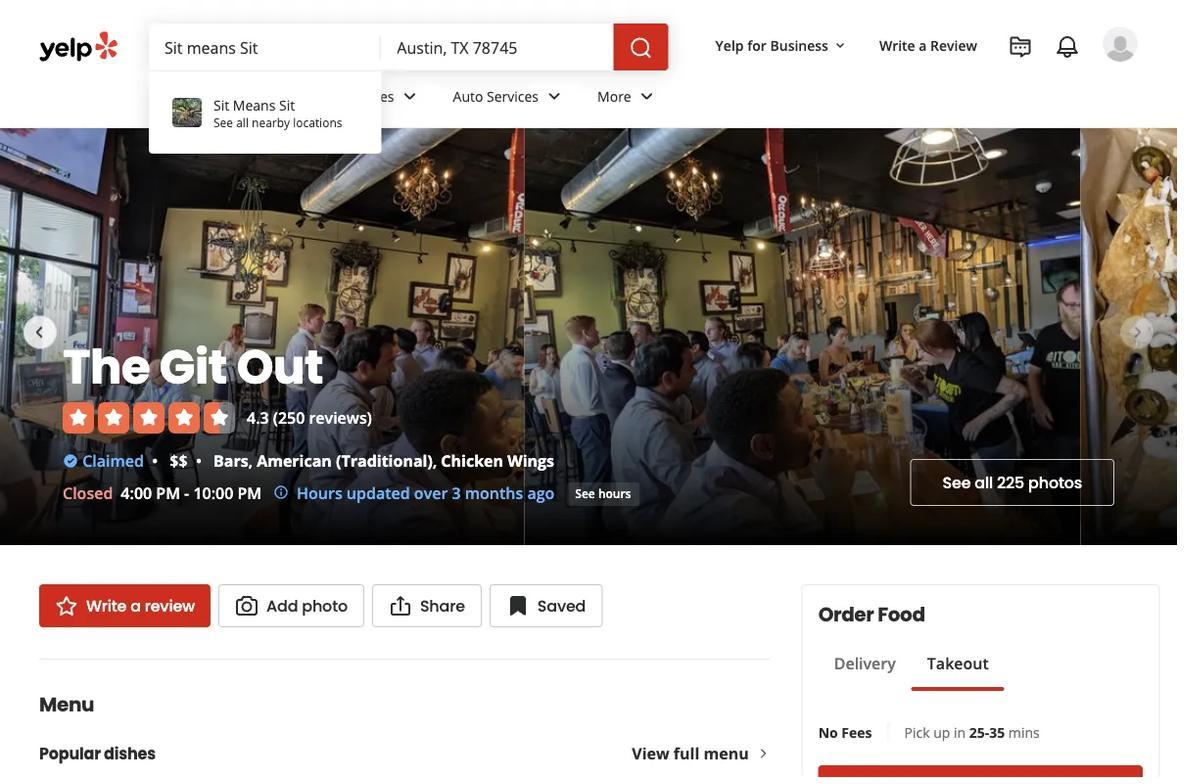 Task type: vqa. For each thing, say whether or not it's contained in the screenshot.
PREVIOUS image
yes



Task type: describe. For each thing, give the bounding box(es) containing it.
add
[[267, 595, 298, 617]]

see inside sit means sit see all nearby locations
[[214, 114, 233, 130]]

updated
[[347, 483, 410, 504]]

1 , from the left
[[249, 451, 253, 472]]

view full menu link
[[632, 744, 771, 765]]

git
[[160, 334, 227, 400]]

(250
[[273, 408, 305, 429]]

view full menu
[[632, 744, 749, 765]]

photo of the git out - austin, tx, us. loaded nachos w/o meat! image
[[1081, 128, 1178, 546]]

search image
[[630, 36, 653, 60]]

hours updated over 3 months ago
[[297, 483, 555, 504]]

ago
[[527, 483, 555, 504]]

add photo
[[267, 595, 348, 617]]

24 chevron down v2 image for home services
[[398, 85, 422, 108]]

photos
[[1029, 472, 1083, 494]]

menu
[[704, 744, 749, 765]]

24 chevron down v2 image for restaurants
[[245, 85, 269, 108]]

user actions element
[[700, 25, 1166, 145]]

25-
[[970, 724, 990, 742]]

services for home services
[[342, 87, 394, 105]]

write a review
[[86, 595, 195, 617]]

more
[[598, 87, 632, 105]]

mins
[[1009, 724, 1040, 742]]

next image
[[1127, 321, 1150, 345]]

closed 4:00 pm - 10:00 pm
[[63, 483, 262, 504]]

add photo link
[[219, 585, 364, 628]]

write a review
[[880, 36, 978, 54]]

home
[[300, 87, 339, 105]]

closed
[[63, 483, 113, 504]]

2 photo of the git out - austin, tx, us. image from the left
[[525, 128, 1081, 546]]

1 sit from the left
[[214, 96, 229, 114]]

means
[[233, 96, 276, 114]]

16 chevron down v2 image
[[833, 38, 848, 54]]

american (traditional) link
[[257, 451, 433, 472]]

photo
[[302, 595, 348, 617]]

35
[[990, 724, 1005, 742]]

wings
[[508, 451, 555, 472]]

write for write a review
[[86, 595, 127, 617]]

home services link
[[284, 71, 437, 127]]

1 photo of the git out - austin, tx, us. image from the left
[[0, 128, 525, 546]]

no fees
[[819, 724, 872, 742]]

2 sit from the left
[[279, 96, 295, 114]]

4.3 (250 reviews)
[[247, 408, 372, 429]]

notifications image
[[1056, 35, 1080, 59]]

fees
[[842, 724, 872, 742]]

yelp for business button
[[708, 27, 856, 63]]

bars , american (traditional) , chicken wings
[[214, 451, 555, 472]]

previous image
[[27, 321, 51, 345]]

business categories element
[[149, 71, 1138, 127]]

pick
[[905, 724, 930, 742]]

auto services link
[[437, 71, 582, 127]]

full
[[674, 744, 700, 765]]

none field near
[[397, 36, 598, 58]]

no
[[819, 724, 838, 742]]

chicken wings link
[[441, 451, 555, 472]]

write a review link
[[39, 585, 211, 628]]

write a review link
[[872, 27, 986, 63]]

claimed
[[82, 451, 144, 472]]

auto services
[[453, 87, 539, 105]]

share
[[420, 595, 465, 617]]

menu element
[[8, 659, 802, 779]]

24 chevron down v2 image for auto services
[[543, 85, 566, 108]]

chicken
[[441, 451, 504, 472]]

auto
[[453, 87, 483, 105]]

american
[[257, 451, 332, 472]]

order food
[[819, 602, 925, 629]]

225
[[997, 472, 1025, 494]]

the git out
[[63, 334, 323, 400]]

see all 225 photos
[[943, 472, 1083, 494]]

in
[[954, 724, 966, 742]]

home services
[[300, 87, 394, 105]]

all inside sit means sit see all nearby locations
[[236, 114, 249, 130]]

share button
[[372, 585, 482, 628]]

out
[[237, 334, 323, 400]]

food
[[878, 602, 925, 629]]

Near text field
[[397, 36, 598, 58]]

takeout
[[928, 653, 989, 675]]

4:00
[[121, 483, 152, 504]]

yelp for business
[[716, 36, 829, 54]]

up
[[934, 724, 951, 742]]

hours
[[598, 486, 631, 502]]



Task type: locate. For each thing, give the bounding box(es) containing it.
months
[[465, 483, 523, 504]]

menu
[[39, 692, 94, 719]]

all left 225
[[975, 472, 993, 494]]

0 horizontal spatial a
[[130, 595, 141, 617]]

(250 reviews) link
[[273, 408, 372, 429]]

see
[[214, 114, 233, 130], [943, 472, 971, 494], [575, 486, 595, 502]]

saved
[[538, 595, 586, 617]]

, down 4.3
[[249, 451, 253, 472]]

write right 24 star v2 image
[[86, 595, 127, 617]]

0 horizontal spatial services
[[342, 87, 394, 105]]

view
[[632, 744, 670, 765]]

a for review
[[130, 595, 141, 617]]

2 horizontal spatial see
[[943, 472, 971, 494]]

pm
[[156, 483, 180, 504], [238, 483, 262, 504]]

24 chevron down v2 image inside home services link
[[398, 85, 422, 108]]

write
[[880, 36, 916, 54], [86, 595, 127, 617]]

popular
[[39, 743, 101, 765]]

for
[[748, 36, 767, 54]]

see for see all 225 photos
[[943, 472, 971, 494]]

sit left means
[[214, 96, 229, 114]]

bars link
[[214, 451, 249, 472]]

16 claim filled v2 image
[[63, 454, 78, 469]]

a
[[919, 36, 927, 54], [130, 595, 141, 617]]

,
[[249, 451, 253, 472], [433, 451, 437, 472]]

None search field
[[149, 24, 673, 71]]

1 horizontal spatial pm
[[238, 483, 262, 504]]

all
[[236, 114, 249, 130], [975, 472, 993, 494]]

1 services from the left
[[342, 87, 394, 105]]

review
[[145, 595, 195, 617]]

24 camera v2 image
[[235, 595, 259, 618]]

services inside home services link
[[342, 87, 394, 105]]

yelp
[[716, 36, 744, 54]]

1 pm from the left
[[156, 483, 180, 504]]

2 24 chevron down v2 image from the left
[[398, 85, 422, 108]]

1 24 chevron down v2 image from the left
[[245, 85, 269, 108]]

3 24 chevron down v2 image from the left
[[543, 85, 566, 108]]

services inside auto services link
[[487, 87, 539, 105]]

4.3
[[247, 408, 269, 429]]

(traditional)
[[336, 451, 433, 472]]

0 horizontal spatial write
[[86, 595, 127, 617]]

0 horizontal spatial all
[[236, 114, 249, 130]]

24 chevron down v2 image inside more link
[[636, 85, 659, 108]]

24 chevron down v2 image
[[245, 85, 269, 108], [398, 85, 422, 108], [543, 85, 566, 108], [636, 85, 659, 108]]

a for review
[[919, 36, 927, 54]]

24 star v2 image
[[55, 595, 78, 618]]

pm left the -
[[156, 483, 180, 504]]

1 horizontal spatial all
[[975, 472, 993, 494]]

24 chevron down v2 image inside restaurants link
[[245, 85, 269, 108]]

dishes
[[104, 743, 156, 765]]

1 horizontal spatial see
[[575, 486, 595, 502]]

see down restaurants
[[214, 114, 233, 130]]

Find text field
[[165, 36, 366, 58]]

bars
[[214, 451, 249, 472]]

delivery
[[834, 653, 896, 675]]

pick up in 25-35 mins
[[905, 724, 1040, 742]]

1 horizontal spatial a
[[919, 36, 927, 54]]

4.3 star rating image
[[63, 403, 235, 434]]

write for write a review
[[880, 36, 916, 54]]

saved button
[[490, 585, 603, 628]]

16 info v2 image
[[273, 485, 289, 501]]

sit means sit see all nearby locations
[[214, 96, 342, 130]]

24 chevron down v2 image for more
[[636, 85, 659, 108]]

  text field
[[165, 36, 366, 58]]

14 chevron right outline image
[[757, 748, 771, 761]]

more link
[[582, 71, 675, 127]]

photo of the git out - austin, tx, us. image
[[0, 128, 525, 546], [525, 128, 1081, 546]]

3
[[452, 483, 461, 504]]

see left 225
[[943, 472, 971, 494]]

1 horizontal spatial sit
[[279, 96, 295, 114]]

sit
[[214, 96, 229, 114], [279, 96, 295, 114]]

services
[[342, 87, 394, 105], [487, 87, 539, 105]]

1 horizontal spatial services
[[487, 87, 539, 105]]

nearby
[[252, 114, 290, 130]]

see for see hours
[[575, 486, 595, 502]]

1 vertical spatial write
[[86, 595, 127, 617]]

write inside the user actions element
[[880, 36, 916, 54]]

see left hours
[[575, 486, 595, 502]]

2 services from the left
[[487, 87, 539, 105]]

1 horizontal spatial write
[[880, 36, 916, 54]]

pm left the 16 info v2 image
[[238, 483, 262, 504]]

all left 'nearby'
[[236, 114, 249, 130]]

restaurants
[[165, 87, 241, 105]]

tab list
[[819, 652, 1005, 692]]

10:00
[[193, 483, 233, 504]]

services right the auto
[[487, 87, 539, 105]]

24 chevron down v2 image right the more
[[636, 85, 659, 108]]

1 horizontal spatial ,
[[433, 451, 437, 472]]

takeout tab panel
[[819, 692, 1005, 700]]

24 chevron down v2 image up 'nearby'
[[245, 85, 269, 108]]

tab list containing delivery
[[819, 652, 1005, 692]]

-
[[184, 483, 189, 504]]

business
[[771, 36, 829, 54]]

1 vertical spatial all
[[975, 472, 993, 494]]

ruby a. image
[[1103, 26, 1138, 62]]

4 24 chevron down v2 image from the left
[[636, 85, 659, 108]]

, up over
[[433, 451, 437, 472]]

24 chevron down v2 image left the auto
[[398, 85, 422, 108]]

services right home
[[342, 87, 394, 105]]

2 pm from the left
[[238, 483, 262, 504]]

popular dishes
[[39, 743, 156, 765]]

0 vertical spatial all
[[236, 114, 249, 130]]

services for auto services
[[487, 87, 539, 105]]

restaurants link
[[149, 71, 284, 127]]

see hours
[[575, 486, 631, 502]]

see all 225 photos link
[[911, 459, 1115, 507]]

24 chevron down v2 image inside auto services link
[[543, 85, 566, 108]]

0 horizontal spatial sit
[[214, 96, 229, 114]]

2 , from the left
[[433, 451, 437, 472]]

24 save v2 image
[[506, 595, 530, 618]]

None field
[[165, 36, 366, 58], [397, 36, 598, 58], [165, 36, 366, 58]]

info alert
[[273, 482, 555, 506]]

24 chevron down v2 image right auto services
[[543, 85, 566, 108]]

locations
[[293, 114, 342, 130]]

reviews)
[[309, 408, 372, 429]]

sit right means
[[279, 96, 295, 114]]

hours
[[297, 483, 343, 504]]

24 share v2 image
[[389, 595, 412, 618]]

0 horizontal spatial see
[[214, 114, 233, 130]]

the
[[63, 334, 150, 400]]

projects image
[[1009, 35, 1033, 59]]

order
[[819, 602, 874, 629]]

0 horizontal spatial pm
[[156, 483, 180, 504]]

$$
[[170, 451, 188, 472]]

over
[[414, 483, 448, 504]]

1 vertical spatial a
[[130, 595, 141, 617]]

write left review
[[880, 36, 916, 54]]

review
[[931, 36, 978, 54]]

see hours link
[[567, 483, 640, 507]]

0 horizontal spatial ,
[[249, 451, 253, 472]]

0 vertical spatial write
[[880, 36, 916, 54]]

0 vertical spatial a
[[919, 36, 927, 54]]



